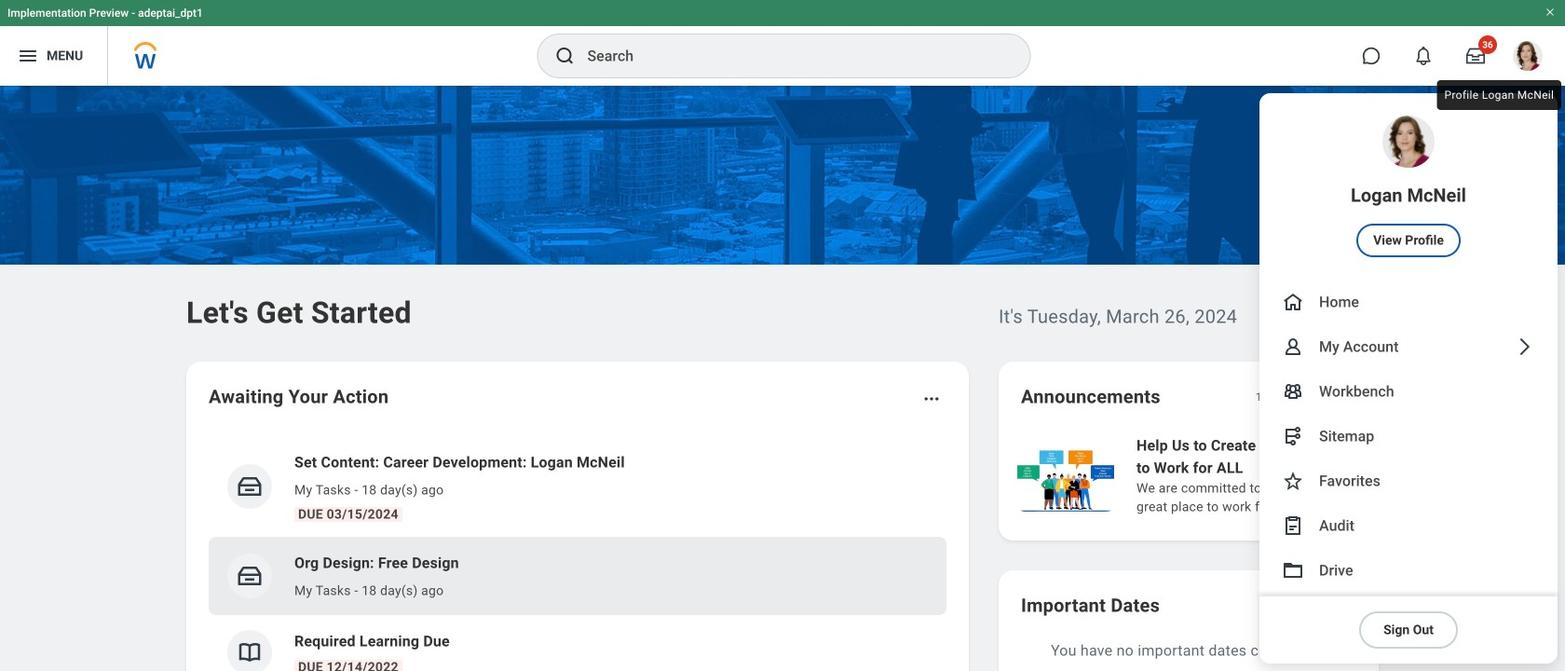Task type: locate. For each thing, give the bounding box(es) containing it.
chevron right small image
[[1333, 388, 1351, 406]]

1 horizontal spatial list
[[1014, 432, 1566, 518]]

main content
[[0, 86, 1566, 671]]

6 menu item from the top
[[1260, 459, 1558, 503]]

status
[[1256, 390, 1286, 404]]

tooltip
[[1434, 76, 1566, 114]]

inbox large image
[[1467, 47, 1486, 65]]

4 menu item from the top
[[1260, 369, 1558, 414]]

banner
[[0, 0, 1566, 664]]

logan mcneil image
[[1514, 41, 1543, 71]]

2 menu item from the top
[[1260, 280, 1558, 324]]

paste image
[[1282, 514, 1305, 537]]

endpoints image
[[1282, 425, 1305, 447]]

search image
[[554, 45, 576, 67]]

justify image
[[17, 45, 39, 67]]

9 menu item from the top
[[1260, 593, 1558, 637]]

menu
[[1260, 93, 1558, 664]]

notifications large image
[[1415, 47, 1433, 65]]

inbox image
[[236, 473, 264, 500]]

home image
[[1282, 291, 1305, 313]]

inbox image
[[236, 562, 264, 590]]

1 menu item from the top
[[1260, 93, 1558, 280]]

list
[[1014, 432, 1566, 518], [209, 436, 947, 671]]

7 menu item from the top
[[1260, 503, 1558, 548]]

menu item
[[1260, 93, 1558, 280], [1260, 280, 1558, 324], [1260, 324, 1558, 369], [1260, 369, 1558, 414], [1260, 414, 1558, 459], [1260, 459, 1558, 503], [1260, 503, 1558, 548], [1260, 548, 1558, 593], [1260, 593, 1558, 637]]



Task type: vqa. For each thing, say whether or not it's contained in the screenshot.
Chevron Left Small image
yes



Task type: describe. For each thing, give the bounding box(es) containing it.
user image
[[1282, 336, 1305, 358]]

contact card matrix manager image
[[1282, 380, 1305, 403]]

close environment banner image
[[1545, 7, 1556, 18]]

folder open image
[[1282, 559, 1305, 582]]

related actions image
[[923, 390, 941, 408]]

5 menu item from the top
[[1260, 414, 1558, 459]]

3 menu item from the top
[[1260, 324, 1558, 369]]

book open image
[[236, 638, 264, 666]]

8 menu item from the top
[[1260, 548, 1558, 593]]

0 horizontal spatial list
[[209, 436, 947, 671]]

star image
[[1282, 470, 1305, 492]]

Search Workday  search field
[[588, 35, 992, 76]]

chevron right image
[[1514, 336, 1536, 358]]

chevron left small image
[[1299, 388, 1318, 406]]



